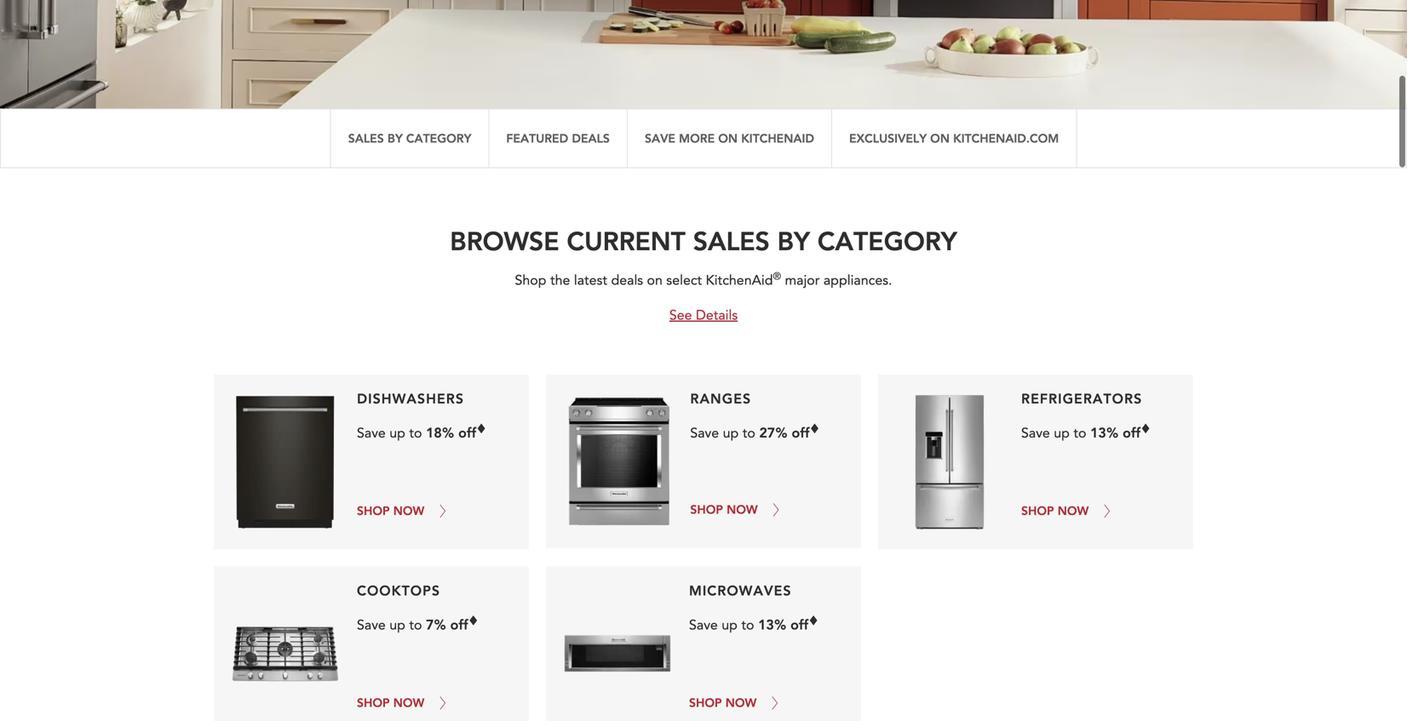 Task type: locate. For each thing, give the bounding box(es) containing it.
shop now link for refrigerators
[[1022, 490, 1118, 533]]

select
[[667, 271, 702, 290]]

now for microwaves
[[726, 695, 757, 711]]

shop
[[691, 502, 724, 518], [357, 503, 390, 519], [1022, 503, 1055, 519], [357, 695, 390, 711], [689, 695, 722, 711]]

shop now for ranges
[[691, 502, 758, 518]]

to down microwaves
[[742, 616, 755, 635]]

shop now link for ranges
[[691, 488, 786, 532]]

to
[[409, 424, 422, 443], [743, 424, 756, 443], [1074, 424, 1087, 443], [409, 616, 422, 635], [742, 616, 755, 635]]

to for microwaves
[[742, 616, 755, 635]]

on inside button
[[719, 130, 738, 146]]

major
[[785, 271, 820, 290]]

save inside save up to 18% off ♦
[[357, 424, 386, 443]]

save down microwaves
[[689, 616, 718, 635]]

sales by category button
[[330, 109, 489, 168]]

save for dishwashers
[[357, 424, 386, 443]]

see details
[[670, 306, 738, 325]]

0 horizontal spatial 13%
[[758, 616, 787, 634]]

up down dishwashers
[[390, 424, 406, 443]]

13% down refrigerators
[[1091, 424, 1119, 442]]

details
[[696, 306, 738, 325]]

1 horizontal spatial save up to 13% off ♦
[[1022, 422, 1152, 443]]

1 on from the left
[[719, 130, 738, 146]]

see details link
[[670, 306, 738, 325]]

up inside "save up to 27% off ♦"
[[723, 424, 739, 443]]

off for dishwashers
[[459, 424, 477, 442]]

up inside save up to 18% off ♦
[[390, 424, 406, 443]]

up
[[390, 424, 406, 443], [723, 424, 739, 443], [1054, 424, 1070, 443], [390, 616, 406, 635], [722, 616, 738, 635]]

off down microwaves
[[791, 616, 809, 634]]

sales
[[348, 130, 384, 146]]

browse current sales by category
[[450, 224, 958, 257]]

27%
[[760, 424, 788, 442]]

♦ for refrigerators
[[1141, 422, 1152, 436]]

to left the 7%
[[409, 616, 422, 635]]

to inside the save up to 7% off ♦
[[409, 616, 422, 635]]

up for cooktops
[[390, 616, 406, 635]]

to inside "save up to 27% off ♦"
[[743, 424, 756, 443]]

refrigerators
[[1022, 390, 1143, 408]]

off
[[459, 424, 477, 442], [792, 424, 810, 442], [1123, 424, 1141, 442], [451, 616, 468, 634], [791, 616, 809, 634]]

1 horizontal spatial on
[[931, 130, 950, 146]]

now for refrigerators
[[1058, 503, 1089, 519]]

to for refrigerators
[[1074, 424, 1087, 443]]

off inside save up to 18% off ♦
[[459, 424, 477, 442]]

to left the 18%
[[409, 424, 422, 443]]

on
[[719, 130, 738, 146], [931, 130, 950, 146]]

to for ranges
[[743, 424, 756, 443]]

on right exclusively
[[931, 130, 950, 146]]

category
[[406, 130, 472, 146]]

up for microwaves
[[722, 616, 738, 635]]

save for microwaves
[[689, 616, 718, 635]]

exclusively on kitchenaid.com button
[[832, 109, 1077, 168]]

up down microwaves
[[722, 616, 738, 635]]

save
[[357, 424, 386, 443], [691, 424, 719, 443], [1022, 424, 1051, 443], [357, 616, 386, 635], [689, 616, 718, 635]]

save up to 7% off ♦
[[357, 614, 479, 635]]

save
[[645, 130, 676, 146]]

1 vertical spatial save up to 13% off ♦
[[689, 614, 819, 635]]

13%
[[1091, 424, 1119, 442], [758, 616, 787, 634]]

up down ranges
[[723, 424, 739, 443]]

off right the 7%
[[451, 616, 468, 634]]

1 horizontal spatial 13%
[[1091, 424, 1119, 442]]

save down dishwashers
[[357, 424, 386, 443]]

off inside "save up to 27% off ♦"
[[792, 424, 810, 442]]

kitchenaid® microwave. image
[[563, 584, 672, 722]]

off down refrigerators
[[1123, 424, 1141, 442]]

save up to 13% off ♦ for microwaves
[[689, 614, 819, 635]]

save down refrigerators
[[1022, 424, 1051, 443]]

save down "cooktops" in the left bottom of the page
[[357, 616, 386, 635]]

off right the 18%
[[459, 424, 477, 442]]

shop now link
[[691, 488, 786, 532], [357, 490, 453, 533], [1022, 490, 1118, 533], [357, 682, 453, 722], [689, 682, 785, 722]]

save for cooktops
[[357, 616, 386, 635]]

to down refrigerators
[[1074, 424, 1087, 443]]

0 horizontal spatial save up to 13% off ♦
[[689, 614, 819, 635]]

1 vertical spatial 13%
[[758, 616, 787, 634]]

off inside the save up to 7% off ♦
[[451, 616, 468, 634]]

♦ inside "save up to 27% off ♦"
[[810, 422, 820, 436]]

save up to 13% off ♦
[[1022, 422, 1152, 443], [689, 614, 819, 635]]

♦ inside the save up to 7% off ♦
[[468, 614, 479, 628]]

now
[[727, 502, 758, 518], [394, 503, 425, 519], [1058, 503, 1089, 519], [394, 695, 425, 711], [726, 695, 757, 711]]

13% down microwaves
[[758, 616, 787, 634]]

latest
[[574, 271, 608, 290]]

up for refrigerators
[[1054, 424, 1070, 443]]

save up to 13% off ♦ down refrigerators
[[1022, 422, 1152, 443]]

0 vertical spatial save up to 13% off ♦
[[1022, 422, 1152, 443]]

up down "cooktops" in the left bottom of the page
[[390, 616, 406, 635]]

sales by category
[[348, 130, 472, 146]]

exclusively on kitchenaid.com
[[850, 130, 1060, 146]]

now for ranges
[[727, 502, 758, 518]]

save down ranges
[[691, 424, 719, 443]]

kitchenaid® dishwasher. image
[[231, 392, 340, 533]]

2 on from the left
[[931, 130, 950, 146]]

to left 27%
[[743, 424, 756, 443]]

up down refrigerators
[[1054, 424, 1070, 443]]

to inside save up to 18% off ♦
[[409, 424, 422, 443]]

up inside the save up to 7% off ♦
[[390, 616, 406, 635]]

shop now link for microwaves
[[689, 682, 785, 722]]

to for cooktops
[[409, 616, 422, 635]]

shop now for cooktops
[[357, 695, 425, 711]]

off for microwaves
[[791, 616, 809, 634]]

0 vertical spatial 13%
[[1091, 424, 1119, 442]]

save more on kitchenaid button
[[627, 109, 832, 168]]

0 horizontal spatial on
[[719, 130, 738, 146]]

save inside the save up to 7% off ♦
[[357, 616, 386, 635]]

shop now
[[691, 502, 758, 518], [357, 503, 425, 519], [1022, 503, 1089, 519], [357, 695, 425, 711], [689, 695, 757, 711]]

save up to 13% off ♦ down microwaves
[[689, 614, 819, 635]]

♦
[[477, 422, 487, 436], [810, 422, 820, 436], [1141, 422, 1152, 436], [468, 614, 479, 628], [809, 614, 819, 628]]

shop now for dishwashers
[[357, 503, 425, 519]]

♦ inside save up to 18% off ♦
[[477, 422, 487, 436]]

by
[[778, 224, 810, 257]]

off for refrigerators
[[1123, 424, 1141, 442]]

stainless steel kitchenaid® refrigerator. image
[[896, 392, 1005, 533]]

save inside "save up to 27% off ♦"
[[691, 424, 719, 443]]

shop for ranges
[[691, 502, 724, 518]]

on right more
[[719, 130, 738, 146]]

shop now for microwaves
[[689, 695, 757, 711]]

®
[[773, 270, 782, 284]]

shop
[[515, 271, 547, 290]]

13% for microwaves
[[758, 616, 787, 634]]

browse
[[450, 224, 560, 257]]

off right 27%
[[792, 424, 810, 442]]

off for cooktops
[[451, 616, 468, 634]]



Task type: vqa. For each thing, say whether or not it's contained in the screenshot.
pie.
no



Task type: describe. For each thing, give the bounding box(es) containing it.
save up to 13% off ♦ for refrigerators
[[1022, 422, 1152, 443]]

now for cooktops
[[394, 695, 425, 711]]

♦ for ranges
[[810, 422, 820, 436]]

♦ for dishwashers
[[477, 422, 487, 436]]

up for ranges
[[723, 424, 739, 443]]

kitchenaid® cooktop. image
[[231, 584, 340, 722]]

kitchenaid.com
[[954, 130, 1060, 146]]

to for dishwashers
[[409, 424, 422, 443]]

save for ranges
[[691, 424, 719, 443]]

shop now for refrigerators
[[1022, 503, 1089, 519]]

off for ranges
[[792, 424, 810, 442]]

♦ for microwaves
[[809, 614, 819, 628]]

appliances.
[[824, 271, 893, 290]]

13% for refrigerators
[[1091, 424, 1119, 442]]

on
[[647, 271, 663, 290]]

kitchenaid
[[706, 271, 773, 290]]

sales
[[694, 224, 770, 257]]

shop now link for dishwashers
[[357, 490, 453, 533]]

featured deals button
[[489, 109, 627, 168]]

save up to 18% off ♦
[[357, 422, 487, 443]]

♦ for cooktops
[[468, 614, 479, 628]]

microwaves
[[689, 582, 792, 600]]

see
[[670, 306, 692, 325]]

deals
[[611, 271, 644, 290]]

18%
[[426, 424, 455, 442]]

exclusively
[[850, 130, 927, 146]]

save more on kitchenaid
[[645, 130, 815, 146]]

shop for dishwashers
[[357, 503, 390, 519]]

shop for cooktops
[[357, 695, 390, 711]]

cooktops
[[357, 582, 441, 600]]

save up to 27% off ♦
[[691, 422, 820, 443]]

featured
[[507, 130, 569, 146]]

dishwashers
[[357, 390, 464, 408]]

the
[[551, 271, 571, 290]]

7%
[[426, 616, 447, 634]]

by
[[388, 130, 403, 146]]

on inside button
[[931, 130, 950, 146]]

kitchenaid
[[742, 130, 815, 146]]

ranges
[[691, 390, 752, 408]]

kitchenaid® range. image
[[563, 392, 674, 532]]

shop the latest deals on select kitchenaid ® major appliances.
[[515, 270, 893, 290]]

shop now link for cooktops
[[357, 682, 453, 722]]

shop for refrigerators
[[1022, 503, 1055, 519]]

deals
[[572, 130, 610, 146]]

category
[[818, 224, 958, 257]]

now for dishwashers
[[394, 503, 425, 519]]

featured deals
[[507, 130, 610, 146]]

more
[[679, 130, 715, 146]]

shop for microwaves
[[689, 695, 722, 711]]

up for dishwashers
[[390, 424, 406, 443]]

current
[[567, 224, 686, 257]]

save for refrigerators
[[1022, 424, 1051, 443]]



